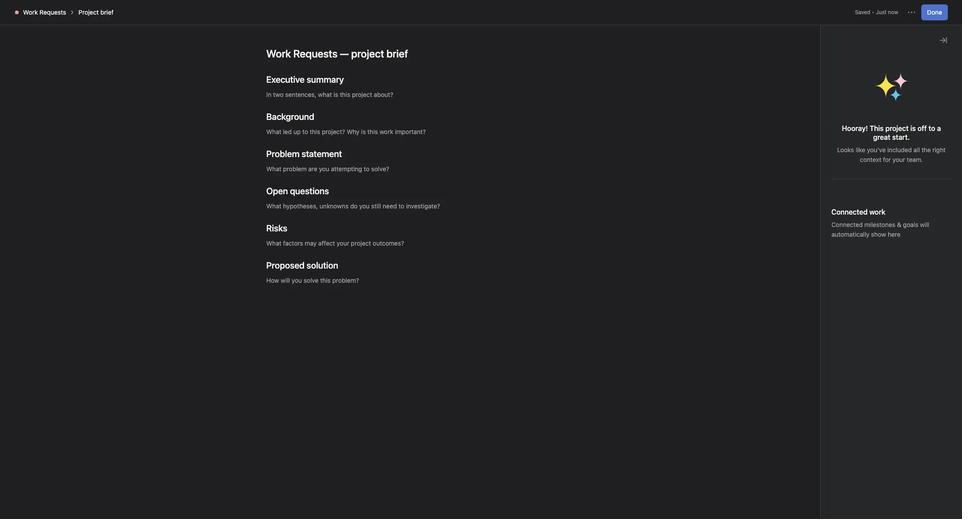 Task type: describe. For each thing, give the bounding box(es) containing it.
1 inside status update - oct 18 greg robinson 1 minute ago
[[855, 221, 857, 228]]

timeline link
[[238, 54, 270, 64]]

all inside looks like you've included all the right context for your team.
[[914, 146, 920, 154]]

effectively.
[[571, 114, 602, 122]]

the inside looks like you've included all the right context for your team.
[[922, 146, 931, 154]]

team.
[[907, 156, 924, 163]]

priority,
[[529, 124, 551, 132]]

then,
[[495, 124, 511, 132]]

minute inside status update - oct 18 greg robinson 1 minute ago
[[859, 221, 876, 228]]

solution
[[307, 260, 338, 271]]

place
[[300, 134, 315, 141]]

statement
[[302, 149, 342, 159]]

help
[[324, 134, 336, 141]]

track
[[513, 124, 528, 132]]

requests.
[[467, 124, 493, 132]]

goals
[[904, 221, 919, 229]]

robinson inside greg robinson 1 minute ago
[[839, 141, 866, 148]]

trial?
[[867, 7, 879, 14]]

show
[[872, 231, 887, 238]]

0 horizontal spatial get
[[341, 124, 350, 132]]

on hold
[[797, 80, 828, 90]]

great start.
[[874, 133, 910, 141]]

status update - oct 18 button
[[808, 209, 887, 218]]

dashboard
[[377, 55, 409, 63]]

latest status update element
[[797, 98, 952, 165]]

update for oct 18
[[828, 110, 851, 118]]

•
[[872, 9, 875, 16]]

right
[[933, 146, 946, 154]]

is
[[911, 124, 916, 132]]

questions
[[290, 186, 329, 196]]

gr button
[[833, 39, 843, 49]]

better
[[394, 134, 411, 141]]

greg robinson 1 minute ago
[[823, 141, 866, 156]]

1 vertical spatial greg robinson link
[[808, 220, 851, 228]]

you joined button
[[808, 243, 846, 252]]

with
[[281, 124, 294, 132]]

like
[[856, 146, 866, 154]]

1 horizontal spatial you
[[413, 124, 423, 132]]

just
[[876, 9, 887, 16]]

automatically
[[832, 231, 870, 238]]

project roles
[[281, 193, 330, 203]]

ago for robinson
[[845, 150, 855, 156]]

you
[[808, 243, 820, 251]]

produce
[[368, 134, 392, 141]]

execute
[[512, 114, 534, 122]]

1 horizontal spatial and
[[572, 124, 582, 132]]

robinson inside project created greg robinson
[[824, 301, 851, 308]]

billing
[[904, 7, 919, 14]]

project brief
[[79, 8, 114, 16]]

in inside "use this project to standardize work requests, get the information you need, and execute on requests effectively. with forms, you can get all of the information you need to intake requests. then, track priority, effort, and progress in one place to help your team produce better work—faster."
[[281, 134, 286, 141]]

problem statement
[[266, 149, 342, 159]]

project created greg robinson
[[808, 290, 858, 308]]

Project description title text field
[[275, 88, 358, 106]]

more actions for project brief image
[[909, 9, 916, 16]]

greg robinson link inside the latest status update element
[[823, 141, 866, 148]]

here
[[888, 231, 901, 238]]

to up the can
[[327, 114, 333, 122]]

work
[[370, 114, 384, 122]]

gr
[[834, 40, 842, 47]]

workflow
[[332, 55, 359, 63]]

for
[[884, 156, 891, 163]]

minutes
[[815, 254, 835, 260]]

18
[[875, 210, 883, 218]]

1 vertical spatial information
[[378, 124, 411, 132]]

your inside looks like you've included all the right context for your team.
[[893, 156, 906, 163]]

2 horizontal spatial you
[[470, 114, 480, 122]]

milestones
[[865, 221, 896, 229]]

need
[[425, 124, 439, 132]]

in inside button
[[852, 7, 856, 14]]

looks like you've included all the right context for your team.
[[838, 146, 946, 163]]

0 horizontal spatial the
[[367, 124, 377, 132]]

connected goals
[[281, 255, 348, 265]]

0 vertical spatial information
[[436, 114, 468, 122]]

of
[[360, 124, 366, 132]]

done button
[[922, 4, 948, 20]]

status update - oct 18
[[805, 110, 879, 118]]

my
[[858, 7, 865, 14]]

&
[[898, 221, 902, 229]]

proposed
[[266, 260, 305, 271]]

effort,
[[553, 124, 570, 132]]

intake
[[448, 124, 465, 132]]

saved
[[856, 9, 871, 16]]

oct 18
[[858, 110, 879, 118]]

- for oct
[[856, 210, 859, 218]]

0 vertical spatial get
[[414, 114, 423, 122]]

work—faster.
[[413, 134, 450, 141]]

can
[[329, 124, 339, 132]]

document containing executive summary
[[245, 74, 576, 449]]

status update - oct 18 greg robinson 1 minute ago
[[808, 210, 887, 228]]

summary
[[307, 74, 344, 85]]

greg inside greg robinson 1 minute ago
[[823, 141, 837, 148]]

hooray! this project is off to a great start.
[[842, 124, 942, 141]]

oct
[[861, 210, 873, 218]]

proposed solution
[[266, 260, 338, 271]]

project for to
[[306, 114, 326, 122]]



Task type: vqa. For each thing, say whether or not it's contained in the screenshot.
topmost in
yes



Task type: locate. For each thing, give the bounding box(es) containing it.
1 vertical spatial the
[[367, 124, 377, 132]]

ago down joined
[[837, 254, 846, 260]]

update for oct
[[831, 210, 854, 218]]

saved • just now
[[856, 9, 899, 16]]

minute left like
[[827, 150, 844, 156]]

to
[[327, 114, 333, 122], [440, 124, 446, 132], [929, 124, 936, 132], [317, 134, 323, 141]]

1
[[823, 150, 825, 156], [855, 221, 857, 228]]

greg robinson link down hooray! in the top of the page
[[823, 141, 866, 148]]

0 horizontal spatial project
[[306, 114, 326, 122]]

calendar link
[[280, 54, 314, 64]]

robinson down hooray! in the top of the page
[[839, 141, 866, 148]]

and up then,
[[500, 114, 510, 122]]

context
[[860, 156, 882, 163]]

greg left looks
[[823, 141, 837, 148]]

minute down oct
[[859, 221, 876, 228]]

all
[[352, 124, 358, 132], [914, 146, 920, 154]]

0 vertical spatial your
[[338, 134, 351, 141]]

1 horizontal spatial all
[[914, 146, 920, 154]]

1 vertical spatial update
[[831, 210, 854, 218]]

1 vertical spatial all
[[914, 146, 920, 154]]

2 horizontal spatial the
[[922, 146, 931, 154]]

get
[[414, 114, 423, 122], [341, 124, 350, 132]]

you left the can
[[317, 124, 327, 132]]

0 horizontal spatial and
[[500, 114, 510, 122]]

status up summary
[[805, 110, 826, 118]]

you left need
[[413, 124, 423, 132]]

and down effectively.
[[572, 124, 582, 132]]

use
[[281, 114, 292, 122]]

- left oct
[[856, 210, 859, 218]]

0 vertical spatial ago
[[845, 150, 855, 156]]

requests
[[40, 8, 66, 16]]

ago inside status update - oct 18 greg robinson 1 minute ago
[[877, 221, 887, 228]]

0 vertical spatial -
[[853, 110, 856, 118]]

what's in my trial? button
[[829, 4, 883, 17]]

ago inside greg robinson 1 minute ago
[[845, 150, 855, 156]]

1 horizontal spatial 1
[[855, 221, 857, 228]]

the up need
[[425, 114, 434, 122]]

connected
[[832, 221, 863, 229]]

risks
[[266, 223, 288, 233]]

robinson down project created
[[824, 301, 851, 308]]

greg down project created
[[808, 301, 822, 308]]

your down included
[[893, 156, 906, 163]]

work requests
[[23, 8, 66, 16]]

2 vertical spatial greg
[[808, 301, 822, 308]]

- left oct 18
[[853, 110, 856, 118]]

0 vertical spatial status
[[805, 110, 826, 118]]

information up intake
[[436, 114, 468, 122]]

now
[[889, 9, 899, 16]]

project inside "use this project to standardize work requests, get the information you need, and execute on requests effectively. with forms, you can get all of the information you need to intake requests. then, track priority, effort, and progress in one place to help your team produce better work—faster."
[[306, 114, 326, 122]]

a
[[938, 124, 942, 132]]

what's
[[833, 7, 850, 14]]

0 vertical spatial greg
[[823, 141, 837, 148]]

in left my
[[852, 7, 856, 14]]

2 vertical spatial the
[[922, 146, 931, 154]]

to right need
[[440, 124, 446, 132]]

list box
[[377, 4, 589, 18]]

work requests link
[[23, 8, 66, 16]]

project created
[[808, 290, 858, 298]]

to inside hooray! this project is off to a great start.
[[929, 124, 936, 132]]

0 vertical spatial robinson
[[839, 141, 866, 148]]

minute inside greg robinson 1 minute ago
[[827, 150, 844, 156]]

1 inside greg robinson 1 minute ago
[[823, 150, 825, 156]]

0 horizontal spatial minute
[[827, 150, 844, 156]]

summary
[[805, 124, 834, 132]]

workflow link
[[324, 54, 359, 64]]

joined
[[822, 243, 842, 251]]

looks
[[838, 146, 855, 154]]

your
[[338, 134, 351, 141], [893, 156, 906, 163]]

to left help
[[317, 134, 323, 141]]

robinson down status update - oct 18 button
[[824, 220, 851, 228]]

1 left looks
[[823, 150, 825, 156]]

1 horizontal spatial the
[[425, 114, 434, 122]]

1 vertical spatial status
[[808, 210, 829, 218]]

greg robinson link down status update - oct 18 button
[[808, 220, 851, 228]]

get right requests,
[[414, 114, 423, 122]]

included
[[888, 146, 912, 154]]

done
[[928, 8, 943, 16]]

your right help
[[338, 134, 351, 141]]

in left "one"
[[281, 134, 286, 141]]

work
[[23, 8, 38, 16]]

and
[[500, 114, 510, 122], [572, 124, 582, 132]]

all inside "use this project to standardize work requests, get the information you need, and execute on requests effectively. with forms, you can get all of the information you need to intake requests. then, track priority, effort, and progress in one place to help your team produce better work—faster."
[[352, 124, 358, 132]]

1 vertical spatial and
[[572, 124, 582, 132]]

ago inside you joined 15 minutes ago
[[837, 254, 846, 260]]

0 horizontal spatial all
[[352, 124, 358, 132]]

info
[[920, 7, 929, 14]]

1 vertical spatial minute
[[859, 221, 876, 228]]

- for oct 18
[[853, 110, 856, 118]]

0 vertical spatial in
[[852, 7, 856, 14]]

1 horizontal spatial get
[[414, 114, 423, 122]]

ago left like
[[845, 150, 855, 156]]

- inside status update - oct 18 greg robinson 1 minute ago
[[856, 210, 859, 218]]

1 vertical spatial get
[[341, 124, 350, 132]]

1 horizontal spatial in
[[852, 7, 856, 14]]

one
[[287, 134, 298, 141]]

2 vertical spatial greg robinson link
[[808, 301, 851, 308]]

0 vertical spatial all
[[352, 124, 358, 132]]

greg inside status update - oct 18 greg robinson 1 minute ago
[[808, 220, 822, 228]]

update inside status update - oct 18 greg robinson 1 minute ago
[[831, 210, 854, 218]]

update up connected
[[831, 210, 854, 218]]

0 vertical spatial update
[[828, 110, 851, 118]]

0 vertical spatial minute
[[827, 150, 844, 156]]

project for is
[[886, 124, 909, 132]]

1 vertical spatial your
[[893, 156, 906, 163]]

0 horizontal spatial you
[[317, 124, 327, 132]]

all left of
[[352, 124, 358, 132]]

document
[[245, 74, 576, 449]]

0 horizontal spatial in
[[281, 134, 286, 141]]

1 horizontal spatial your
[[893, 156, 906, 163]]

- inside the latest status update element
[[853, 110, 856, 118]]

2 vertical spatial robinson
[[824, 301, 851, 308]]

add billing info button
[[888, 4, 933, 17]]

timeline
[[245, 55, 270, 63]]

off
[[918, 124, 927, 132]]

status up you on the right of page
[[808, 210, 829, 218]]

requests
[[545, 114, 570, 122]]

you've
[[868, 146, 886, 154]]

use this project to standardize work requests, get the information you need, and execute on requests effectively. with forms, you can get all of the information you need to intake requests. then, track priority, effort, and progress in one place to help your team produce better work—faster.
[[281, 114, 611, 141]]

what's in my trial?
[[833, 7, 879, 14]]

problem
[[266, 149, 300, 159]]

add billing info
[[892, 7, 929, 14]]

-
[[853, 110, 856, 118], [856, 210, 859, 218]]

1 vertical spatial -
[[856, 210, 859, 218]]

0 horizontal spatial 1
[[823, 150, 825, 156]]

greg inside project created greg robinson
[[808, 301, 822, 308]]

hooray!
[[842, 124, 868, 132]]

calendar
[[287, 55, 314, 63]]

this
[[293, 114, 304, 122]]

0 horizontal spatial your
[[338, 134, 351, 141]]

all up team.
[[914, 146, 920, 154]]

you up requests.
[[470, 114, 480, 122]]

greg robinson link down project created
[[808, 301, 851, 308]]

1 vertical spatial in
[[281, 134, 286, 141]]

project inside hooray! this project is off to a great start.
[[886, 124, 909, 132]]

global element
[[0, 22, 106, 75]]

status for status update - oct 18 greg robinson 1 minute ago
[[808, 210, 829, 218]]

0 vertical spatial the
[[425, 114, 434, 122]]

0 horizontal spatial information
[[378, 124, 411, 132]]

forms,
[[295, 124, 315, 132]]

0 likes. click to like this task image
[[934, 145, 941, 152]]

get down standardize
[[341, 124, 350, 132]]

1 horizontal spatial minute
[[859, 221, 876, 228]]

1 vertical spatial project
[[886, 124, 909, 132]]

status inside status update - oct 18 greg robinson 1 minute ago
[[808, 210, 829, 218]]

project
[[306, 114, 326, 122], [886, 124, 909, 132]]

0 vertical spatial project
[[306, 114, 326, 122]]

0 vertical spatial and
[[500, 114, 510, 122]]

2 vertical spatial ago
[[837, 254, 846, 260]]

status for status update - oct 18
[[805, 110, 826, 118]]

open questions
[[266, 186, 329, 196]]

to left a
[[929, 124, 936, 132]]

hide sidebar image
[[12, 7, 19, 14]]

1 horizontal spatial project
[[886, 124, 909, 132]]

need,
[[482, 114, 498, 122]]

0 vertical spatial greg robinson link
[[823, 141, 866, 148]]

1 vertical spatial greg
[[808, 220, 822, 228]]

1 vertical spatial ago
[[877, 221, 887, 228]]

add
[[892, 7, 902, 14]]

project up forms,
[[306, 114, 326, 122]]

will
[[921, 221, 930, 229]]

this
[[870, 124, 884, 132]]

update
[[828, 110, 851, 118], [831, 210, 854, 218]]

project up great start.
[[886, 124, 909, 132]]

ago for joined
[[837, 254, 846, 260]]

your inside "use this project to standardize work requests, get the information you need, and execute on requests effectively. with forms, you can get all of the information you need to intake requests. then, track priority, effort, and progress in one place to help your team produce better work—faster."
[[338, 134, 351, 141]]

on
[[536, 114, 543, 122]]

1 up automatically
[[855, 221, 857, 228]]

15
[[808, 254, 814, 260]]

ago up show
[[877, 221, 887, 228]]

the left 0 likes. click to like this task icon
[[922, 146, 931, 154]]

Edit title for Work Requests project brief text field
[[266, 47, 554, 61]]

0 vertical spatial 1
[[823, 150, 825, 156]]

1 vertical spatial robinson
[[824, 220, 851, 228]]

executive
[[266, 74, 305, 85]]

the right of
[[367, 124, 377, 132]]

1 horizontal spatial information
[[436, 114, 468, 122]]

progress
[[584, 124, 609, 132]]

team
[[352, 134, 367, 141]]

background
[[266, 112, 314, 122]]

information down requests,
[[378, 124, 411, 132]]

greg up you on the right of page
[[808, 220, 822, 228]]

information
[[436, 114, 468, 122], [378, 124, 411, 132]]

dashboard link
[[370, 54, 409, 64]]

connected work
[[832, 208, 886, 216]]

robinson inside status update - oct 18 greg robinson 1 minute ago
[[824, 220, 851, 228]]

close image
[[940, 37, 948, 44]]

update up hooray! in the top of the page
[[828, 110, 851, 118]]

executive summary
[[266, 74, 344, 85]]

1 vertical spatial 1
[[855, 221, 857, 228]]

you joined 15 minutes ago
[[808, 243, 846, 260]]



